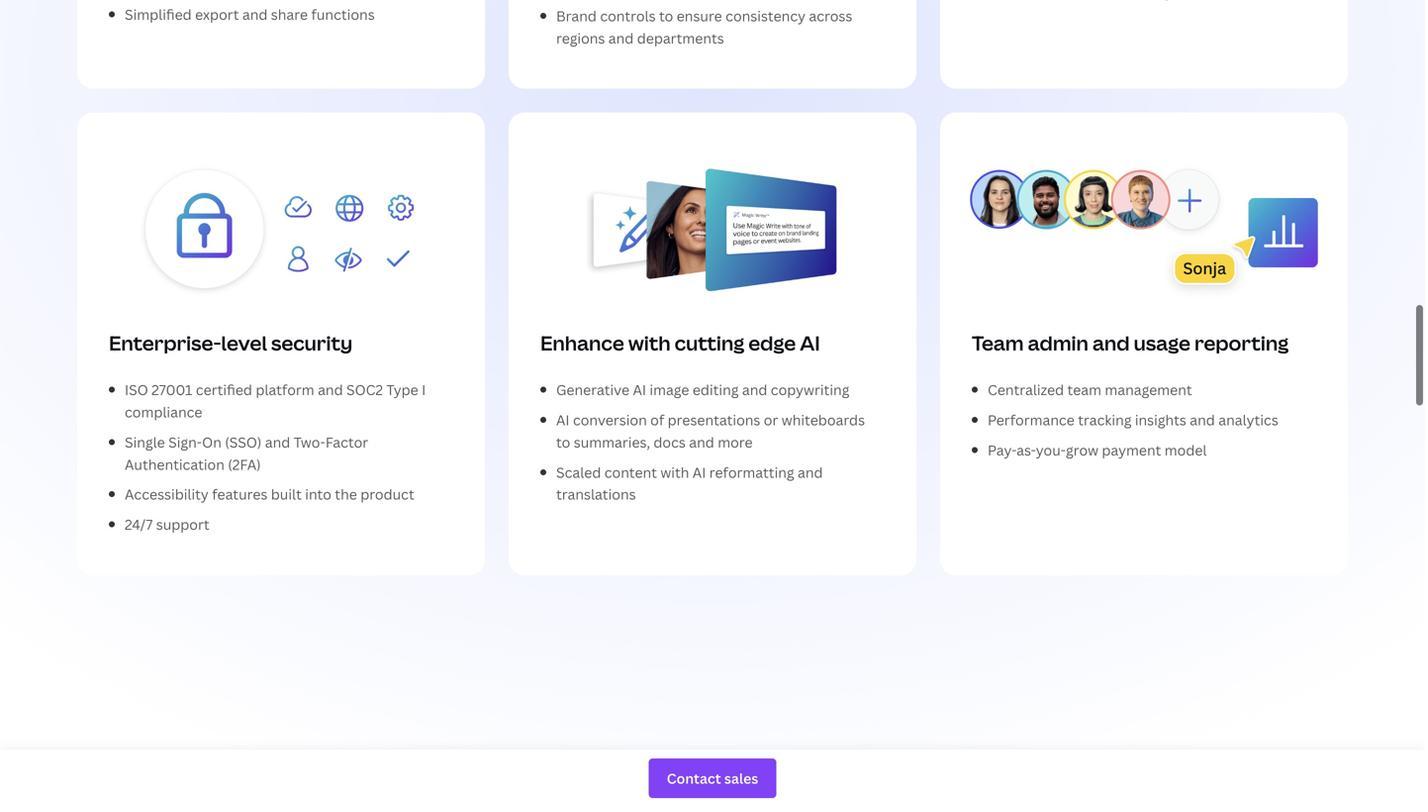 Task type: describe. For each thing, give the bounding box(es) containing it.
generative
[[556, 380, 630, 399]]

brand
[[556, 6, 597, 25]]

departments
[[637, 29, 725, 47]]

ai inside ai conversion of presentations or whiteboards to summaries, docs and more
[[556, 410, 570, 429]]

single
[[125, 433, 165, 451]]

copywriting
[[771, 380, 850, 399]]

support
[[156, 515, 210, 534]]

controls
[[600, 6, 656, 25]]

to inside 'brand controls to ensure consistency across regions and departments'
[[659, 6, 674, 25]]

enterprise-
[[109, 329, 221, 357]]

to inside ai conversion of presentations or whiteboards to summaries, docs and more
[[556, 433, 571, 451]]

translations
[[556, 485, 636, 504]]

and up "model"
[[1191, 410, 1216, 429]]

team admin and usage reporting
[[972, 329, 1289, 357]]

ai inside scaled content with ai reformatting and translations
[[693, 463, 706, 482]]

and up the or
[[742, 380, 768, 399]]

edge
[[749, 329, 796, 357]]

analytics
[[1219, 410, 1279, 429]]

consistency
[[726, 6, 806, 25]]

ai conversion of presentations or whiteboards to summaries, docs and more
[[556, 410, 865, 451]]

image
[[650, 380, 690, 399]]

ai left image
[[633, 380, 647, 399]]

across
[[809, 6, 853, 25]]

pay-
[[988, 441, 1017, 459]]

product
[[361, 485, 415, 504]]

features
[[212, 485, 268, 504]]

you-
[[1037, 441, 1066, 459]]

presentations
[[668, 410, 761, 429]]

accessibility
[[125, 485, 209, 504]]

the
[[335, 485, 357, 504]]

centralized team management
[[988, 380, 1193, 399]]

whiteboards
[[782, 410, 865, 429]]

ensure
[[677, 6, 723, 25]]

0 vertical spatial with
[[629, 329, 671, 357]]

and inside ai conversion of presentations or whiteboards to summaries, docs and more
[[689, 433, 715, 451]]

performance tracking insights and analytics
[[988, 410, 1279, 429]]

grow
[[1066, 441, 1099, 459]]

certified
[[196, 380, 252, 399]]

model
[[1165, 441, 1207, 459]]

as-
[[1017, 441, 1037, 459]]

enhance
[[541, 329, 625, 357]]

scaled content with ai reformatting and translations
[[556, 463, 823, 504]]

reformatting
[[710, 463, 795, 482]]

soc2
[[347, 380, 383, 399]]

enhance with cutting edge ai
[[541, 329, 821, 357]]

ai right edge
[[800, 329, 821, 357]]

single sign-on (sso) and two-factor authentication (2fa)
[[125, 433, 369, 474]]

or
[[764, 410, 779, 429]]



Task type: vqa. For each thing, say whether or not it's contained in the screenshot.
TypeGradient Created by PixelTinkers's the TypeGradient
no



Task type: locate. For each thing, give the bounding box(es) containing it.
functions
[[311, 5, 375, 24]]

authentication
[[125, 455, 225, 474]]

and left share on the left
[[242, 5, 268, 24]]

sign-
[[168, 433, 202, 451]]

management
[[1105, 380, 1193, 399]]

payment
[[1102, 441, 1162, 459]]

with
[[629, 329, 671, 357], [661, 463, 690, 482]]

and inside 'brand controls to ensure consistency across regions and departments'
[[609, 29, 634, 47]]

with down docs
[[661, 463, 690, 482]]

simplified export and share functions
[[125, 5, 375, 24]]

iso 27001 certified platform and soc2 type i compliance
[[125, 380, 426, 421]]

enterprise-level security
[[109, 329, 353, 357]]

of
[[651, 410, 665, 429]]

into
[[305, 485, 332, 504]]

and left usage
[[1093, 329, 1130, 357]]

admin
[[1028, 329, 1089, 357]]

on
[[202, 433, 222, 451]]

and down whiteboards
[[798, 463, 823, 482]]

brand controls to ensure consistency across regions and departments
[[556, 6, 853, 47]]

conversion
[[573, 410, 647, 429]]

docs
[[654, 433, 686, 451]]

generative ai image editing and copywriting
[[556, 380, 850, 399]]

team
[[972, 329, 1024, 357]]

export
[[195, 5, 239, 24]]

performance
[[988, 410, 1075, 429]]

two-
[[294, 433, 326, 451]]

to
[[659, 6, 674, 25], [556, 433, 571, 451]]

simplified
[[125, 5, 192, 24]]

scaled
[[556, 463, 601, 482]]

(sso)
[[225, 433, 262, 451]]

usage
[[1134, 329, 1191, 357]]

insights
[[1136, 410, 1187, 429]]

built
[[271, 485, 302, 504]]

1 horizontal spatial to
[[659, 6, 674, 25]]

1 vertical spatial with
[[661, 463, 690, 482]]

and down presentations
[[689, 433, 715, 451]]

(2fa)
[[228, 455, 261, 474]]

1 vertical spatial to
[[556, 433, 571, 451]]

24/7 support
[[125, 515, 210, 534]]

compliance
[[125, 403, 202, 421]]

factor
[[326, 433, 369, 451]]

i
[[422, 380, 426, 399]]

and left two-
[[265, 433, 290, 451]]

content
[[605, 463, 657, 482]]

with up image
[[629, 329, 671, 357]]

cutting
[[675, 329, 745, 357]]

share
[[271, 5, 308, 24]]

and left soc2
[[318, 380, 343, 399]]

ai down ai conversion of presentations or whiteboards to summaries, docs and more at the bottom of page
[[693, 463, 706, 482]]

type
[[387, 380, 419, 399]]

reporting
[[1195, 329, 1289, 357]]

and inside iso 27001 certified platform and soc2 type i compliance
[[318, 380, 343, 399]]

summaries,
[[574, 433, 651, 451]]

accessibility features built into the product
[[125, 485, 415, 504]]

tracking
[[1079, 410, 1132, 429]]

to up scaled
[[556, 433, 571, 451]]

security
[[271, 329, 353, 357]]

centralized
[[988, 380, 1065, 399]]

and
[[242, 5, 268, 24], [609, 29, 634, 47], [1093, 329, 1130, 357], [318, 380, 343, 399], [742, 380, 768, 399], [1191, 410, 1216, 429], [265, 433, 290, 451], [689, 433, 715, 451], [798, 463, 823, 482]]

ai down generative
[[556, 410, 570, 429]]

24/7
[[125, 515, 153, 534]]

and inside scaled content with ai reformatting and translations
[[798, 463, 823, 482]]

0 horizontal spatial to
[[556, 433, 571, 451]]

regions
[[556, 29, 605, 47]]

level
[[221, 329, 267, 357]]

editing
[[693, 380, 739, 399]]

27001
[[152, 380, 193, 399]]

team
[[1068, 380, 1102, 399]]

and down controls
[[609, 29, 634, 47]]

iso
[[125, 380, 148, 399]]

to up departments
[[659, 6, 674, 25]]

with inside scaled content with ai reformatting and translations
[[661, 463, 690, 482]]

ai
[[800, 329, 821, 357], [633, 380, 647, 399], [556, 410, 570, 429], [693, 463, 706, 482]]

and inside the 'single sign-on (sso) and two-factor authentication (2fa)'
[[265, 433, 290, 451]]

more
[[718, 433, 753, 451]]

0 vertical spatial to
[[659, 6, 674, 25]]

pay-as-you-grow payment model
[[988, 441, 1207, 459]]

platform
[[256, 380, 315, 399]]



